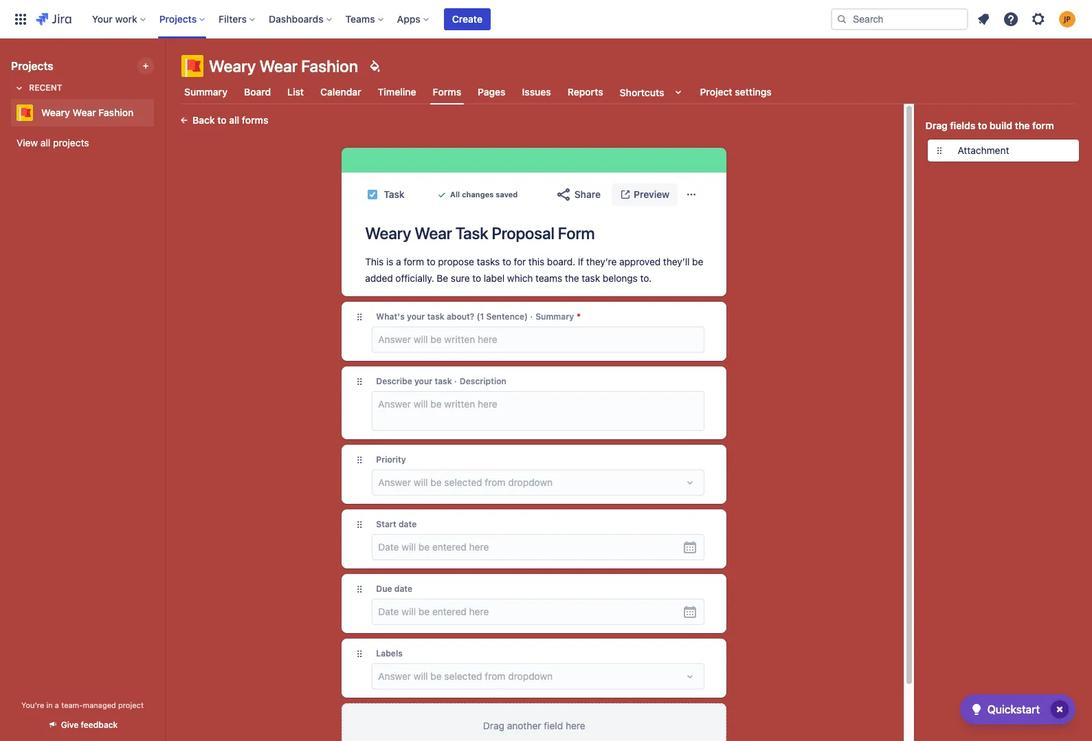 Task type: locate. For each thing, give the bounding box(es) containing it.
1 vertical spatial selected
[[444, 670, 482, 682]]

1 vertical spatial all
[[41, 137, 50, 149]]

1 vertical spatial date will be entered here
[[378, 606, 489, 617]]

form actions image
[[686, 189, 697, 200]]

1 vertical spatial answer will be selected from dropdown
[[378, 670, 553, 682]]

1 selected from the top
[[444, 476, 482, 488]]

date will be entered here down start date
[[378, 541, 489, 553]]

date for start
[[378, 541, 399, 553]]

you're in a team-managed project
[[21, 701, 144, 710]]

to left for
[[503, 256, 511, 267]]

written down about?
[[444, 333, 475, 345]]

field
[[544, 720, 563, 732]]

0 vertical spatial ·
[[530, 311, 533, 322]]

task up propose
[[456, 223, 488, 243]]

answer will be written here for ·
[[378, 398, 498, 410]]

dropdown for priority
[[508, 476, 553, 488]]

will for labels
[[414, 670, 428, 682]]

will
[[414, 333, 428, 345], [414, 398, 428, 410], [414, 476, 428, 488], [402, 541, 416, 553], [402, 606, 416, 617], [414, 670, 428, 682]]

1 written from the top
[[444, 333, 475, 345]]

weary up board
[[209, 56, 256, 76]]

2 entered from the top
[[432, 606, 467, 617]]

1 vertical spatial calendar image
[[682, 604, 699, 620]]

date right start
[[399, 519, 417, 529]]

task
[[582, 272, 600, 284], [427, 311, 445, 322], [435, 376, 452, 386]]

0 horizontal spatial weary wear fashion
[[41, 107, 134, 118]]

1 vertical spatial dropdown
[[508, 670, 553, 682]]

a for is
[[396, 256, 401, 267]]

team-
[[61, 701, 83, 710]]

about?
[[447, 311, 475, 322]]

to up officially.
[[427, 256, 436, 267]]

1 answer will be written here from the top
[[378, 333, 498, 345]]

1 vertical spatial a
[[55, 701, 59, 710]]

projects right work
[[159, 13, 197, 24]]

1 opendropdown image from the top
[[682, 474, 699, 491]]

1 horizontal spatial all
[[229, 114, 239, 126]]

shortcuts
[[620, 86, 665, 98]]

0 vertical spatial summary
[[184, 86, 228, 98]]

weary wear fashion up 'view all projects' link
[[41, 107, 134, 118]]

1 vertical spatial date
[[378, 606, 399, 617]]

1 vertical spatial drag
[[483, 720, 505, 732]]

wear up 'view all projects' link
[[73, 107, 96, 118]]

a right is
[[396, 256, 401, 267]]

2 calendar image from the top
[[682, 604, 699, 620]]

sentence)
[[487, 311, 528, 322]]

projects inside popup button
[[159, 13, 197, 24]]

summary link
[[182, 80, 230, 105]]

2 vertical spatial task
[[435, 376, 452, 386]]

summary inside "tab list"
[[184, 86, 228, 98]]

describe your task · description
[[376, 376, 507, 386]]

form up officially.
[[404, 256, 424, 267]]

from for labels
[[485, 670, 506, 682]]

1 horizontal spatial weary
[[209, 56, 256, 76]]

2 answer will be written here from the top
[[378, 398, 498, 410]]

all left forms
[[229, 114, 239, 126]]

1 horizontal spatial weary wear fashion
[[209, 56, 358, 76]]

in
[[46, 701, 53, 710]]

task left about?
[[427, 311, 445, 322]]

date down start
[[378, 541, 399, 553]]

0 vertical spatial weary
[[209, 56, 256, 76]]

calendar image for start date
[[682, 539, 699, 556]]

build
[[990, 120, 1013, 131]]

managed
[[83, 701, 116, 710]]

2 from from the top
[[485, 670, 506, 682]]

which
[[507, 272, 533, 284]]

1 calendar image from the top
[[682, 539, 699, 556]]

summary up back
[[184, 86, 228, 98]]

1 vertical spatial weary
[[41, 107, 70, 118]]

your profile and settings image
[[1060, 11, 1076, 27]]

fashion up calendar
[[301, 56, 358, 76]]

0 vertical spatial drag
[[926, 120, 948, 131]]

written down the describe your task · description
[[444, 398, 475, 410]]

all
[[229, 114, 239, 126], [41, 137, 50, 149]]

1 horizontal spatial a
[[396, 256, 401, 267]]

preview button
[[612, 184, 678, 206]]

date
[[378, 541, 399, 553], [378, 606, 399, 617]]

weary up is
[[365, 223, 411, 243]]

your work button
[[88, 8, 151, 30]]

0 vertical spatial selected
[[444, 476, 482, 488]]

2 horizontal spatial weary
[[365, 223, 411, 243]]

1 vertical spatial from
[[485, 670, 506, 682]]

1 dropdown from the top
[[508, 476, 553, 488]]

date will be entered here for start date
[[378, 541, 489, 553]]

selected for priority
[[444, 476, 482, 488]]

0 vertical spatial a
[[396, 256, 401, 267]]

tab list
[[173, 80, 1084, 105]]

1 horizontal spatial drag
[[926, 120, 948, 131]]

another
[[507, 720, 541, 732]]

0 horizontal spatial drag
[[483, 720, 505, 732]]

0 vertical spatial the
[[1015, 120, 1030, 131]]

drag left fields
[[926, 120, 948, 131]]

0 horizontal spatial a
[[55, 701, 59, 710]]

officially.
[[396, 272, 434, 284]]

task down if
[[582, 272, 600, 284]]

0 horizontal spatial projects
[[11, 60, 53, 72]]

2 selected from the top
[[444, 670, 482, 682]]

1 date will be entered here from the top
[[378, 541, 489, 553]]

wear up propose
[[415, 223, 452, 243]]

approved
[[620, 256, 661, 267]]

projects
[[159, 13, 197, 24], [11, 60, 53, 72]]

sidebar navigation image
[[150, 55, 180, 83]]

dropdown
[[508, 476, 553, 488], [508, 670, 553, 682]]

create project image
[[140, 61, 151, 72]]

task for summary
[[427, 311, 445, 322]]

summary
[[184, 86, 228, 98], [536, 311, 574, 322]]

1 entered from the top
[[432, 541, 467, 553]]

selected
[[444, 476, 482, 488], [444, 670, 482, 682]]

weary wear fashion inside weary wear fashion link
[[41, 107, 134, 118]]

view all projects link
[[11, 131, 154, 155]]

calendar image
[[682, 539, 699, 556], [682, 604, 699, 620]]

2 vertical spatial wear
[[415, 223, 452, 243]]

date down due
[[378, 606, 399, 617]]

0 vertical spatial date will be entered here
[[378, 541, 489, 553]]

banner
[[0, 0, 1093, 39]]

answer will be written here for about?
[[378, 333, 498, 345]]

the down if
[[565, 272, 579, 284]]

0 vertical spatial task
[[582, 272, 600, 284]]

wear
[[260, 56, 298, 76], [73, 107, 96, 118], [415, 223, 452, 243]]

to right back
[[217, 114, 227, 126]]

1 horizontal spatial fashion
[[301, 56, 358, 76]]

a right in
[[55, 701, 59, 710]]

entered for start date
[[432, 541, 467, 553]]

settings image
[[1031, 11, 1047, 27]]

be inside this is a form to propose tasks to for this board. if they're approved they'll be added officially. be sure to label which teams the task belongs to.
[[692, 256, 704, 267]]

1 vertical spatial the
[[565, 272, 579, 284]]

will for priority
[[414, 476, 428, 488]]

2 opendropdown image from the top
[[682, 668, 699, 685]]

answer will be written here down the describe your task · description
[[378, 398, 498, 410]]

appswitcher icon image
[[12, 11, 29, 27]]

1 vertical spatial projects
[[11, 60, 53, 72]]

weary
[[209, 56, 256, 76], [41, 107, 70, 118], [365, 223, 411, 243]]

will for start date
[[402, 541, 416, 553]]

search image
[[837, 13, 848, 24]]

weary wear fashion up list
[[209, 56, 358, 76]]

1 vertical spatial task
[[456, 223, 488, 243]]

answer
[[378, 333, 411, 345], [378, 398, 411, 410], [378, 476, 411, 488], [378, 670, 411, 682]]

2 written from the top
[[444, 398, 475, 410]]

written for ·
[[444, 398, 475, 410]]

0 horizontal spatial the
[[565, 272, 579, 284]]

0 vertical spatial projects
[[159, 13, 197, 24]]

belongs
[[603, 272, 638, 284]]

0 vertical spatial written
[[444, 333, 475, 345]]

the
[[1015, 120, 1030, 131], [565, 272, 579, 284]]

weary down recent
[[41, 107, 70, 118]]

preview
[[634, 188, 670, 200]]

form
[[1033, 120, 1055, 131], [404, 256, 424, 267]]

0 horizontal spatial form
[[404, 256, 424, 267]]

0 vertical spatial calendar image
[[682, 539, 699, 556]]

view
[[17, 137, 38, 149]]

answer down describe
[[378, 398, 411, 410]]

1 vertical spatial written
[[444, 398, 475, 410]]

answer down priority
[[378, 476, 411, 488]]

give feedback
[[61, 720, 118, 730]]

1 horizontal spatial summary
[[536, 311, 574, 322]]

0 horizontal spatial fashion
[[99, 107, 134, 118]]

all
[[450, 190, 460, 199]]

1 vertical spatial date
[[395, 584, 413, 594]]

· right sentence)
[[530, 311, 533, 322]]

2 horizontal spatial wear
[[415, 223, 452, 243]]

your right what's
[[407, 311, 425, 322]]

propose
[[438, 256, 474, 267]]

1 date from the top
[[378, 541, 399, 553]]

1 from from the top
[[485, 476, 506, 488]]

1 vertical spatial your
[[415, 376, 433, 386]]

the right 'build'
[[1015, 120, 1030, 131]]

1 vertical spatial wear
[[73, 107, 96, 118]]

to left 'build'
[[978, 120, 988, 131]]

1 vertical spatial weary wear fashion
[[41, 107, 134, 118]]

1 horizontal spatial form
[[1033, 120, 1055, 131]]

0 horizontal spatial task
[[384, 188, 405, 200]]

what's your task about? (1 sentence) · summary *
[[376, 311, 581, 322]]

drag another field here
[[483, 720, 586, 732]]

· left the description
[[454, 376, 457, 386]]

a inside this is a form to propose tasks to for this board. if they're approved they'll be added officially. be sure to label which teams the task belongs to.
[[396, 256, 401, 267]]

date right due
[[395, 584, 413, 594]]

drag left the another
[[483, 720, 505, 732]]

dashboards
[[269, 13, 324, 24]]

1 vertical spatial task
[[427, 311, 445, 322]]

fashion left add to starred icon
[[99, 107, 134, 118]]

task left all
[[384, 188, 405, 200]]

all right view
[[41, 137, 50, 149]]

give
[[61, 720, 79, 730]]

0 vertical spatial date
[[399, 519, 417, 529]]

2 dropdown from the top
[[508, 670, 553, 682]]

0 vertical spatial from
[[485, 476, 506, 488]]

0 horizontal spatial summary
[[184, 86, 228, 98]]

0 vertical spatial opendropdown image
[[682, 474, 699, 491]]

is
[[386, 256, 394, 267]]

date will be entered here
[[378, 541, 489, 553], [378, 606, 489, 617]]

1 answer will be selected from dropdown from the top
[[378, 476, 553, 488]]

answer down what's
[[378, 333, 411, 345]]

your right describe
[[415, 376, 433, 386]]

answer down labels
[[378, 670, 411, 682]]

wear up list
[[260, 56, 298, 76]]

opendropdown image
[[682, 474, 699, 491], [682, 668, 699, 685]]

1 horizontal spatial task
[[456, 223, 488, 243]]

date for due
[[378, 606, 399, 617]]

2 answer will be selected from dropdown from the top
[[378, 670, 553, 682]]

2 date from the top
[[378, 606, 399, 617]]

primary element
[[8, 0, 831, 38]]

jira image
[[36, 11, 71, 27], [36, 11, 71, 27]]

2 date will be entered here from the top
[[378, 606, 489, 617]]

answer will be selected from dropdown
[[378, 476, 553, 488], [378, 670, 553, 682]]

1 horizontal spatial the
[[1015, 120, 1030, 131]]

0 vertical spatial dropdown
[[508, 476, 553, 488]]

1 vertical spatial summary
[[536, 311, 574, 322]]

to right sure
[[473, 272, 481, 284]]

date for start date
[[399, 519, 417, 529]]

task left the description
[[435, 376, 452, 386]]

0 vertical spatial weary wear fashion
[[209, 56, 358, 76]]

weary wear fashion
[[209, 56, 358, 76], [41, 107, 134, 118]]

apps button
[[393, 8, 434, 30]]

here
[[478, 333, 498, 345], [478, 398, 498, 410], [469, 541, 489, 553], [469, 606, 489, 617], [566, 720, 586, 732]]

0 vertical spatial wear
[[260, 56, 298, 76]]

summary left *
[[536, 311, 574, 322]]

0 vertical spatial task
[[384, 188, 405, 200]]

dropdown for labels
[[508, 670, 553, 682]]

priority
[[376, 454, 406, 465]]

task inside this is a form to propose tasks to for this board. if they're approved they'll be added officially. be sure to label which teams the task belongs to.
[[582, 272, 600, 284]]

1 vertical spatial entered
[[432, 606, 467, 617]]

project settings link
[[698, 80, 775, 105]]

reports link
[[565, 80, 606, 105]]

list
[[288, 86, 304, 98]]

1 vertical spatial form
[[404, 256, 424, 267]]

written
[[444, 333, 475, 345], [444, 398, 475, 410]]

written for about?
[[444, 333, 475, 345]]

0 horizontal spatial wear
[[73, 107, 96, 118]]

your for describe
[[415, 376, 433, 386]]

1 horizontal spatial projects
[[159, 13, 197, 24]]

a
[[396, 256, 401, 267], [55, 701, 59, 710]]

forms
[[242, 114, 268, 126]]

task
[[384, 188, 405, 200], [456, 223, 488, 243]]

added
[[365, 272, 393, 284]]

share
[[575, 188, 601, 200]]

0 vertical spatial your
[[407, 311, 425, 322]]

0 horizontal spatial weary
[[41, 107, 70, 118]]

0 horizontal spatial ·
[[454, 376, 457, 386]]

if
[[578, 256, 584, 267]]

answer will be written here down about?
[[378, 333, 498, 345]]

filters
[[219, 13, 247, 24]]

1 vertical spatial ·
[[454, 376, 457, 386]]

0 vertical spatial date
[[378, 541, 399, 553]]

1 vertical spatial opendropdown image
[[682, 668, 699, 685]]

0 vertical spatial answer will be written here
[[378, 333, 498, 345]]

form right 'build'
[[1033, 120, 1055, 131]]

check image
[[969, 701, 985, 718]]

0 vertical spatial entered
[[432, 541, 467, 553]]

1 vertical spatial answer will be written here
[[378, 398, 498, 410]]

forms
[[433, 86, 462, 98]]

0 vertical spatial answer will be selected from dropdown
[[378, 476, 553, 488]]

projects up recent
[[11, 60, 53, 72]]

date will be entered here down due date
[[378, 606, 489, 617]]

1 horizontal spatial wear
[[260, 56, 298, 76]]



Task type: vqa. For each thing, say whether or not it's contained in the screenshot.
You're at the left
yes



Task type: describe. For each thing, give the bounding box(es) containing it.
0 vertical spatial fashion
[[301, 56, 358, 76]]

for
[[514, 256, 526, 267]]

describe
[[376, 376, 412, 386]]

set background color image
[[367, 58, 383, 74]]

quickstart button
[[960, 694, 1076, 725]]

be
[[437, 272, 448, 284]]

task for description
[[435, 376, 452, 386]]

notifications image
[[976, 11, 992, 27]]

changes
[[462, 190, 494, 199]]

3 answer from the top
[[378, 476, 411, 488]]

description
[[460, 376, 507, 386]]

(1
[[477, 311, 484, 322]]

create
[[452, 13, 483, 24]]

saved
[[496, 190, 518, 199]]

opendropdown image for priority
[[682, 474, 699, 491]]

answer will be selected from dropdown for labels
[[378, 670, 553, 682]]

back to all forms
[[193, 114, 268, 126]]

date will be entered here for due date
[[378, 606, 489, 617]]

0 vertical spatial form
[[1033, 120, 1055, 131]]

pages
[[478, 86, 506, 98]]

tab list containing forms
[[173, 80, 1084, 105]]

shortcuts button
[[617, 80, 689, 105]]

issues
[[522, 86, 551, 98]]

drag fields to build the form
[[926, 120, 1055, 131]]

quickstart
[[988, 703, 1040, 716]]

2 answer from the top
[[378, 398, 411, 410]]

project
[[118, 701, 144, 710]]

settings
[[735, 86, 772, 98]]

opendropdown image for labels
[[682, 668, 699, 685]]

back to all forms link
[[171, 109, 277, 131]]

date for due date
[[395, 584, 413, 594]]

they'll
[[663, 256, 690, 267]]

form inside this is a form to propose tasks to for this board. if they're approved they'll be added officially. be sure to label which teams the task belongs to.
[[404, 256, 424, 267]]

start
[[376, 519, 397, 529]]

sure
[[451, 272, 470, 284]]

0 vertical spatial all
[[229, 114, 239, 126]]

recent
[[29, 83, 62, 93]]

share button
[[547, 184, 609, 206]]

you're
[[21, 701, 44, 710]]

create button
[[444, 8, 491, 30]]

project
[[700, 86, 733, 98]]

board link
[[241, 80, 274, 105]]

project settings
[[700, 86, 772, 98]]

to.
[[640, 272, 652, 284]]

label
[[484, 272, 505, 284]]

drag for drag another field here
[[483, 720, 505, 732]]

fields
[[950, 120, 976, 131]]

teams button
[[342, 8, 389, 30]]

4 answer from the top
[[378, 670, 411, 682]]

due date
[[376, 584, 413, 594]]

reports
[[568, 86, 604, 98]]

they're
[[586, 256, 617, 267]]

issues link
[[520, 80, 554, 105]]

this
[[529, 256, 545, 267]]

weary wear fashion link
[[11, 99, 149, 127]]

0 horizontal spatial all
[[41, 137, 50, 149]]

calendar image for due date
[[682, 604, 699, 620]]

share image
[[555, 186, 572, 203]]

selected for labels
[[444, 670, 482, 682]]

collapse recent projects image
[[11, 80, 28, 96]]

1 answer from the top
[[378, 333, 411, 345]]

view all projects
[[17, 137, 89, 149]]

board
[[244, 86, 271, 98]]

back
[[193, 114, 215, 126]]

start date
[[376, 519, 417, 529]]

*
[[577, 311, 581, 322]]

your
[[92, 13, 113, 24]]

2 vertical spatial weary
[[365, 223, 411, 243]]

the inside this is a form to propose tasks to for this board. if they're approved they'll be added officially. be sure to label which teams the task belongs to.
[[565, 272, 579, 284]]

board.
[[547, 256, 576, 267]]

tasks
[[477, 256, 500, 267]]

weary wear task proposal form
[[365, 223, 595, 243]]

dashboards button
[[265, 8, 337, 30]]

give feedback button
[[39, 714, 126, 736]]

pages link
[[475, 80, 509, 105]]

drag for drag fields to build the form
[[926, 120, 948, 131]]

banner containing your work
[[0, 0, 1093, 39]]

timeline link
[[375, 80, 419, 105]]

calendar link
[[318, 80, 364, 105]]

Search field
[[831, 8, 969, 30]]

your for what's
[[407, 311, 425, 322]]

projects button
[[155, 8, 211, 30]]

form
[[558, 223, 595, 243]]

list link
[[285, 80, 307, 105]]

work
[[115, 13, 137, 24]]

calendar
[[321, 86, 361, 98]]

proposal
[[492, 223, 555, 243]]

attachment
[[958, 144, 1010, 156]]

all changes saved
[[450, 190, 518, 199]]

from for priority
[[485, 476, 506, 488]]

1 horizontal spatial ·
[[530, 311, 533, 322]]

projects
[[53, 137, 89, 149]]

timeline
[[378, 86, 416, 98]]

add to starred image
[[150, 105, 166, 121]]

this is a form to propose tasks to for this board. if they're approved they'll be added officially. be sure to label which teams the task belongs to.
[[365, 256, 706, 284]]

a for in
[[55, 701, 59, 710]]

teams
[[346, 13, 375, 24]]

1 vertical spatial fashion
[[99, 107, 134, 118]]

what's
[[376, 311, 405, 322]]

labels
[[376, 648, 403, 659]]

feedback
[[81, 720, 118, 730]]

answer will be selected from dropdown for priority
[[378, 476, 553, 488]]

dismiss quickstart image
[[1049, 699, 1071, 721]]

due
[[376, 584, 392, 594]]

will for due date
[[402, 606, 416, 617]]

filters button
[[215, 8, 261, 30]]

help image
[[1003, 11, 1020, 27]]

entered for due date
[[432, 606, 467, 617]]



